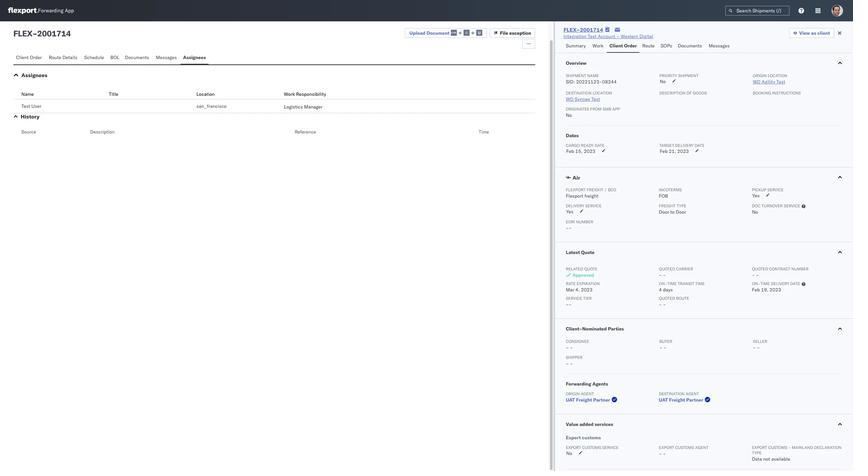Task type: locate. For each thing, give the bounding box(es) containing it.
pickup
[[753, 187, 767, 192]]

agent for destination agent
[[686, 392, 700, 397]]

delivery down contract
[[772, 281, 790, 286]]

1 vertical spatial origin
[[566, 392, 580, 397]]

agent up value added services button
[[686, 392, 700, 397]]

client down flex
[[16, 54, 29, 60]]

1 uat freight partner link from the left
[[566, 397, 619, 404]]

1 vertical spatial documents
[[125, 54, 149, 60]]

order
[[625, 43, 638, 49], [30, 54, 42, 60]]

agent down forwarding agents
[[581, 392, 595, 397]]

date for feb 21, 2023
[[695, 143, 705, 148]]

assignees button
[[181, 51, 209, 64], [21, 72, 47, 79]]

freight up delivery service
[[585, 193, 599, 199]]

no inside originates from smb app no
[[566, 112, 572, 118]]

booking
[[754, 91, 772, 96]]

wd for wd synnex test
[[566, 96, 574, 102]]

1 horizontal spatial documents button
[[676, 40, 707, 53]]

route button
[[640, 40, 659, 53]]

destination inside destination location wd synnex test
[[566, 91, 592, 96]]

agility
[[762, 79, 776, 85]]

1 vertical spatial order
[[30, 54, 42, 60]]

1 vertical spatial yes
[[567, 209, 574, 215]]

1 horizontal spatial wd
[[754, 79, 761, 85]]

seller - -
[[754, 339, 768, 351]]

declaration
[[815, 445, 842, 450]]

0 vertical spatial freight
[[587, 187, 604, 192]]

2023 down expiration
[[581, 287, 593, 293]]

feb down target
[[660, 148, 668, 154]]

origin for origin location wd agility test
[[754, 73, 767, 78]]

value added services button
[[556, 415, 854, 435]]

exception
[[510, 30, 532, 36]]

route details
[[49, 54, 77, 60]]

customs for export customs - mainland declaration type data not available
[[769, 445, 788, 450]]

1 vertical spatial type
[[753, 451, 762, 456]]

app
[[65, 8, 74, 14], [613, 107, 621, 112]]

1 flexport from the top
[[566, 187, 586, 192]]

client order down flex
[[16, 54, 42, 60]]

title
[[109, 91, 118, 97]]

0 vertical spatial work
[[593, 43, 604, 49]]

approved
[[573, 272, 595, 278]]

no down priority
[[660, 79, 666, 85]]

1 vertical spatial description
[[90, 129, 115, 135]]

-
[[32, 28, 37, 38], [617, 33, 620, 39], [566, 225, 569, 231], [569, 225, 572, 231], [660, 272, 662, 278], [664, 272, 667, 278], [753, 272, 756, 278], [757, 272, 760, 278], [566, 302, 569, 308], [569, 302, 572, 308], [660, 302, 662, 308], [664, 302, 667, 308], [566, 345, 569, 351], [570, 345, 573, 351], [660, 345, 663, 351], [664, 345, 667, 351], [754, 345, 756, 351], [758, 345, 761, 351], [566, 361, 569, 367], [570, 361, 573, 367], [789, 445, 792, 450], [660, 451, 662, 457], [664, 451, 667, 457]]

21,
[[669, 148, 677, 154]]

on- up 4
[[660, 281, 668, 286]]

type up data
[[753, 451, 762, 456]]

documents up "overview" button
[[679, 43, 703, 49]]

customs for export customs agent - -
[[676, 445, 695, 450]]

1 on- from the left
[[660, 281, 668, 286]]

target
[[660, 143, 675, 148]]

2023 down 'on-time delivery date'
[[770, 287, 782, 293]]

1 horizontal spatial partner
[[687, 397, 704, 403]]

customs inside export customs - mainland declaration type data not available
[[769, 445, 788, 450]]

0 horizontal spatial documents
[[125, 54, 149, 60]]

0 horizontal spatial door
[[660, 209, 670, 215]]

rate
[[566, 281, 576, 286]]

feb for feb 15, 2023
[[567, 148, 575, 154]]

1 horizontal spatial date
[[695, 143, 705, 148]]

forwarding
[[38, 8, 64, 14], [566, 381, 592, 387]]

fob
[[660, 193, 669, 199]]

dates
[[566, 133, 579, 139]]

quoted left contract
[[753, 267, 769, 272]]

route down digital
[[643, 43, 655, 49]]

shipment
[[566, 73, 587, 78]]

1 vertical spatial client
[[16, 54, 29, 60]]

documents button up "overview" button
[[676, 40, 707, 53]]

0 horizontal spatial type
[[677, 203, 687, 208]]

agent down value added services button
[[696, 445, 709, 450]]

route left details
[[49, 54, 61, 60]]

destination
[[566, 91, 592, 96], [660, 392, 685, 397]]

0 horizontal spatial work
[[284, 91, 295, 97]]

0 horizontal spatial location
[[593, 91, 613, 96]]

quoted inside quoted contract number - - rate expiration mar 4, 2023
[[753, 267, 769, 272]]

yes for pickup
[[753, 193, 760, 199]]

0 horizontal spatial delivery
[[676, 143, 694, 148]]

0 vertical spatial location
[[769, 73, 788, 78]]

no down originates on the top of page
[[566, 112, 572, 118]]

feb for feb 21, 2023
[[660, 148, 668, 154]]

work responsibility
[[284, 91, 326, 97]]

0 vertical spatial route
[[643, 43, 655, 49]]

1 vertical spatial client order
[[16, 54, 42, 60]]

0 vertical spatial client order
[[610, 43, 638, 49]]

2001714 up account
[[580, 26, 604, 33]]

order down western
[[625, 43, 638, 49]]

1 horizontal spatial documents
[[679, 43, 703, 49]]

1 horizontal spatial door
[[676, 209, 687, 215]]

0 horizontal spatial on-
[[660, 281, 668, 286]]

0 horizontal spatial origin
[[566, 392, 580, 397]]

1 vertical spatial name
[[21, 91, 34, 97]]

agent for origin agent
[[581, 392, 595, 397]]

no
[[660, 79, 666, 85], [566, 112, 572, 118], [753, 209, 759, 215], [567, 451, 573, 457]]

feb left 19,
[[753, 287, 761, 293]]

route
[[677, 296, 690, 301]]

0 horizontal spatial date
[[595, 143, 605, 148]]

0 horizontal spatial assignees
[[21, 72, 47, 79]]

quoted left carrier
[[660, 267, 676, 272]]

1 horizontal spatial work
[[593, 43, 604, 49]]

tier
[[584, 296, 592, 301]]

flexport down air
[[566, 187, 586, 192]]

1 horizontal spatial forwarding
[[566, 381, 592, 387]]

date down number
[[791, 281, 801, 286]]

priority shipment
[[660, 73, 699, 78]]

uat freight partner link for destination
[[660, 397, 713, 404]]

2 uat freight partner link from the left
[[660, 397, 713, 404]]

origin agent
[[566, 392, 595, 397]]

on- for on-time transit time 4 days
[[660, 281, 668, 286]]

1 vertical spatial destination
[[660, 392, 685, 397]]

1 horizontal spatial assignees
[[183, 54, 206, 60]]

1 horizontal spatial uat freight partner link
[[660, 397, 713, 404]]

cargo ready date
[[566, 143, 605, 148]]

delivery service
[[566, 203, 602, 208]]

freight type door to door
[[660, 203, 687, 215]]

0 vertical spatial forwarding
[[38, 8, 64, 14]]

test inside integration test account - western digital link
[[588, 33, 597, 39]]

freight up to
[[660, 203, 676, 208]]

time right transit
[[696, 281, 705, 286]]

1 horizontal spatial uat freight partner
[[660, 397, 704, 403]]

1 horizontal spatial description
[[660, 91, 686, 96]]

quote
[[585, 267, 598, 272]]

location up wd agility test link on the top right of page
[[769, 73, 788, 78]]

0 vertical spatial type
[[677, 203, 687, 208]]

0 vertical spatial yes
[[753, 193, 760, 199]]

feb 19, 2023
[[753, 287, 782, 293]]

1 horizontal spatial order
[[625, 43, 638, 49]]

summary button
[[564, 40, 590, 53]]

2023 down ready
[[584, 148, 596, 154]]

order down the flex - 2001714 at left top
[[30, 54, 42, 60]]

1 vertical spatial delivery
[[772, 281, 790, 286]]

forwarding for forwarding agents
[[566, 381, 592, 387]]

- inside export customs - mainland declaration type data not available
[[789, 445, 792, 450]]

export for export customs agent - -
[[660, 445, 675, 450]]

1 vertical spatial work
[[284, 91, 295, 97]]

2001714
[[580, 26, 604, 33], [37, 28, 71, 38]]

partner down agents
[[594, 397, 611, 403]]

test up from on the top of the page
[[592, 96, 601, 102]]

door right to
[[676, 209, 687, 215]]

1 vertical spatial app
[[613, 107, 621, 112]]

0 horizontal spatial destination
[[566, 91, 592, 96]]

customs down value added services button
[[676, 445, 695, 450]]

agent inside export customs agent - -
[[696, 445, 709, 450]]

1 vertical spatial assignees
[[21, 72, 47, 79]]

client down integration test account - western digital
[[610, 43, 624, 49]]

partner for destination agent
[[687, 397, 704, 403]]

documents button right bol
[[122, 51, 153, 64]]

wd left agility
[[754, 79, 761, 85]]

western
[[621, 33, 639, 39]]

location inside origin location wd agility test
[[769, 73, 788, 78]]

messages button
[[707, 40, 734, 53], [153, 51, 181, 64]]

summary
[[566, 43, 586, 49]]

forwarding up origin agent
[[566, 381, 592, 387]]

date right ready
[[595, 143, 605, 148]]

quoted
[[660, 267, 676, 272], [753, 267, 769, 272], [660, 296, 676, 301]]

location down 08244
[[593, 91, 613, 96]]

date up air button
[[695, 143, 705, 148]]

customs
[[583, 435, 601, 441], [583, 445, 602, 450], [676, 445, 695, 450], [769, 445, 788, 450]]

value
[[566, 422, 579, 428]]

export inside export customs agent - -
[[660, 445, 675, 450]]

0 horizontal spatial client
[[16, 54, 29, 60]]

uat freight partner link down destination agent
[[660, 397, 713, 404]]

uat for destination
[[660, 397, 669, 403]]

1 horizontal spatial delivery
[[772, 281, 790, 286]]

1 vertical spatial freight
[[585, 193, 599, 199]]

origin inside origin location wd agility test
[[754, 73, 767, 78]]

2 uat freight partner from the left
[[660, 397, 704, 403]]

1 vertical spatial forwarding
[[566, 381, 592, 387]]

on- up feb 19, 2023 at the bottom right of the page
[[753, 281, 761, 286]]

client order button down western
[[607, 40, 640, 53]]

flexport. image
[[8, 7, 38, 14]]

origin
[[754, 73, 767, 78], [566, 392, 580, 397]]

freight for destination agent
[[670, 397, 686, 403]]

view
[[800, 30, 811, 36]]

freight down destination agent
[[670, 397, 686, 403]]

2 uat from the left
[[660, 397, 669, 403]]

1 horizontal spatial destination
[[660, 392, 685, 397]]

1 partner from the left
[[594, 397, 611, 403]]

assignees
[[183, 54, 206, 60], [21, 72, 47, 79]]

no down export customs
[[567, 451, 573, 457]]

2 partner from the left
[[687, 397, 704, 403]]

flex-
[[564, 26, 580, 33]]

route for route details
[[49, 54, 61, 60]]

uat down destination agent
[[660, 397, 669, 403]]

0 vertical spatial origin
[[754, 73, 767, 78]]

client order down western
[[610, 43, 638, 49]]

yes down delivery
[[567, 209, 574, 215]]

yes down pickup at the top right of the page
[[753, 193, 760, 199]]

0 horizontal spatial name
[[21, 91, 34, 97]]

test down the flex-2001714
[[588, 33, 597, 39]]

wd inside origin location wd agility test
[[754, 79, 761, 85]]

time up 19,
[[761, 281, 771, 286]]

door left to
[[660, 209, 670, 215]]

2023 down target delivery date at the right of page
[[678, 148, 690, 154]]

quoted route - -
[[660, 296, 690, 308]]

work down account
[[593, 43, 604, 49]]

service tier --
[[566, 296, 592, 308]]

instructions
[[773, 91, 802, 96]]

uat down origin agent
[[566, 397, 575, 403]]

test left 'user'
[[21, 103, 30, 109]]

target delivery date
[[660, 143, 705, 148]]

0 horizontal spatial uat
[[566, 397, 575, 403]]

delivery up feb 21, 2023
[[676, 143, 694, 148]]

air
[[573, 174, 581, 181]]

on- inside on-time transit time 4 days
[[660, 281, 668, 286]]

cargo
[[566, 143, 580, 148]]

client order button down flex
[[13, 51, 46, 64]]

flex-2001714
[[564, 26, 604, 33]]

1 horizontal spatial location
[[769, 73, 788, 78]]

uat for origin
[[566, 397, 575, 403]]

1 horizontal spatial messages
[[709, 43, 730, 49]]

doc turnover service
[[753, 203, 801, 208]]

wd inside destination location wd synnex test
[[566, 96, 574, 102]]

customs up export customs service
[[583, 435, 601, 441]]

0 horizontal spatial messages
[[156, 54, 177, 60]]

export inside export customs - mainland declaration type data not available
[[753, 445, 768, 450]]

2 flexport from the top
[[566, 193, 584, 199]]

documents for the right "documents" button
[[679, 43, 703, 49]]

name up the 20221123-
[[588, 73, 599, 78]]

3 time from the left
[[761, 281, 771, 286]]

1 horizontal spatial app
[[613, 107, 621, 112]]

date
[[595, 143, 605, 148], [695, 143, 705, 148], [791, 281, 801, 286]]

2001714 down forwarding app
[[37, 28, 71, 38]]

forwarding for forwarding app
[[38, 8, 64, 14]]

1 uat from the left
[[566, 397, 575, 403]]

partner down destination agent
[[687, 397, 704, 403]]

0 horizontal spatial documents button
[[122, 51, 153, 64]]

origin up agility
[[754, 73, 767, 78]]

0 horizontal spatial route
[[49, 54, 61, 60]]

flexport up delivery
[[566, 193, 584, 199]]

customs up the available
[[769, 445, 788, 450]]

1 time from the left
[[668, 281, 677, 286]]

0 horizontal spatial feb
[[567, 148, 575, 154]]

1 horizontal spatial assignees button
[[181, 51, 209, 64]]

door
[[660, 209, 670, 215], [676, 209, 687, 215]]

1 horizontal spatial type
[[753, 451, 762, 456]]

0 horizontal spatial assignees button
[[21, 72, 47, 79]]

forwarding app link
[[8, 7, 74, 14]]

type down incoterms fob on the top right
[[677, 203, 687, 208]]

quoted inside quoted route - -
[[660, 296, 676, 301]]

2 on- from the left
[[753, 281, 761, 286]]

0 horizontal spatial order
[[30, 54, 42, 60]]

wd up originates on the top of page
[[566, 96, 574, 102]]

origin down forwarding agents
[[566, 392, 580, 397]]

1 horizontal spatial yes
[[753, 193, 760, 199]]

forwarding up the flex - 2001714 at left top
[[38, 8, 64, 14]]

view as client
[[800, 30, 831, 36]]

of
[[687, 91, 692, 96]]

time for on-time delivery date
[[761, 281, 771, 286]]

name up "test user"
[[21, 91, 34, 97]]

Search Shipments (/) text field
[[726, 6, 790, 16]]

work for work responsibility
[[284, 91, 295, 97]]

1 horizontal spatial feb
[[660, 148, 668, 154]]

2 horizontal spatial time
[[761, 281, 771, 286]]

freight
[[660, 203, 676, 208], [577, 397, 593, 403], [670, 397, 686, 403]]

1 uat freight partner from the left
[[566, 397, 611, 403]]

0 horizontal spatial uat freight partner
[[566, 397, 611, 403]]

work for work
[[593, 43, 604, 49]]

20221123-
[[577, 79, 603, 85]]

0 vertical spatial flexport
[[566, 187, 586, 192]]

uat freight partner link
[[566, 397, 619, 404], [660, 397, 713, 404]]

1 vertical spatial route
[[49, 54, 61, 60]]

quoted down days
[[660, 296, 676, 301]]

1 horizontal spatial uat
[[660, 397, 669, 403]]

uat
[[566, 397, 575, 403], [660, 397, 669, 403]]

0 horizontal spatial 2001714
[[37, 28, 71, 38]]

file exception button
[[490, 28, 536, 38], [490, 28, 536, 38]]

1 horizontal spatial name
[[588, 73, 599, 78]]

uat freight partner link down origin agent
[[566, 397, 619, 404]]

uat freight partner down destination agent
[[660, 397, 704, 403]]

name inside shipment name sid: 20221123-08244
[[588, 73, 599, 78]]

customs inside export customs agent - -
[[676, 445, 695, 450]]

freight left /
[[587, 187, 604, 192]]

0 vertical spatial name
[[588, 73, 599, 78]]

quoted inside quoted carrier - -
[[660, 267, 676, 272]]

service up doc turnover service
[[768, 187, 784, 192]]

test up booking instructions
[[777, 79, 786, 85]]

1 vertical spatial location
[[593, 91, 613, 96]]

shipper
[[566, 355, 583, 360]]

1 horizontal spatial route
[[643, 43, 655, 49]]

0 horizontal spatial yes
[[567, 209, 574, 215]]

service down flexport freight / bco flexport freight
[[586, 203, 602, 208]]

2 horizontal spatial feb
[[753, 287, 761, 293]]

work inside work 'button'
[[593, 43, 604, 49]]

history button
[[21, 113, 40, 120]]

freight down origin agent
[[577, 397, 593, 403]]

0 vertical spatial description
[[660, 91, 686, 96]]

1 vertical spatial wd
[[566, 96, 574, 102]]

uat freight partner down origin agent
[[566, 397, 611, 403]]

0 vertical spatial destination
[[566, 91, 592, 96]]

documents right bol button at the left top of page
[[125, 54, 149, 60]]

location inside destination location wd synnex test
[[593, 91, 613, 96]]

client-
[[566, 326, 583, 332]]

0 horizontal spatial forwarding
[[38, 8, 64, 14]]

available
[[772, 456, 791, 462]]

work up 'logistics'
[[284, 91, 295, 97]]

service
[[768, 187, 784, 192], [586, 203, 602, 208], [785, 203, 801, 208], [603, 445, 619, 450]]

0 horizontal spatial time
[[668, 281, 677, 286]]

2023 inside quoted contract number - - rate expiration mar 4, 2023
[[581, 287, 593, 293]]

customs down export customs
[[583, 445, 602, 450]]

feb down cargo
[[567, 148, 575, 154]]

time for on-time transit time 4 days
[[668, 281, 677, 286]]

0 horizontal spatial app
[[65, 8, 74, 14]]

0 vertical spatial app
[[65, 8, 74, 14]]

client
[[610, 43, 624, 49], [16, 54, 29, 60]]

freight inside 'freight type door to door'
[[660, 203, 676, 208]]

latest
[[566, 250, 580, 256]]

time up days
[[668, 281, 677, 286]]

0 horizontal spatial partner
[[594, 397, 611, 403]]

0 vertical spatial documents
[[679, 43, 703, 49]]



Task type: describe. For each thing, give the bounding box(es) containing it.
integration test account - western digital link
[[564, 33, 654, 40]]

quoted for quoted carrier - -
[[660, 267, 676, 272]]

service right turnover
[[785, 203, 801, 208]]

integration
[[564, 33, 587, 39]]

client-nominated parties
[[566, 326, 625, 332]]

2023 for feb 19, 2023
[[770, 287, 782, 293]]

location for wd agility test
[[769, 73, 788, 78]]

data
[[753, 456, 763, 462]]

uat freight partner link for origin
[[566, 397, 619, 404]]

number
[[792, 267, 809, 272]]

upload document
[[410, 30, 450, 36]]

overview button
[[556, 53, 854, 73]]

origin location wd agility test
[[754, 73, 788, 85]]

logistics manager
[[284, 104, 323, 110]]

1 vertical spatial messages
[[156, 54, 177, 60]]

upload document button
[[405, 28, 487, 38]]

latest quote button
[[556, 243, 854, 263]]

quote
[[582, 250, 595, 256]]

originates from smb app no
[[566, 107, 621, 118]]

origin for origin agent
[[566, 392, 580, 397]]

0 horizontal spatial client order
[[16, 54, 42, 60]]

shipment
[[679, 73, 699, 78]]

1 horizontal spatial client order button
[[607, 40, 640, 53]]

file
[[500, 30, 509, 36]]

quoted carrier - -
[[660, 267, 694, 278]]

buyer - -
[[660, 339, 673, 351]]

source
[[21, 129, 36, 135]]

0 vertical spatial order
[[625, 43, 638, 49]]

2023 for feb 21, 2023
[[678, 148, 690, 154]]

doc
[[753, 203, 761, 208]]

0 horizontal spatial messages button
[[153, 51, 181, 64]]

carrier
[[677, 267, 694, 272]]

1 horizontal spatial messages button
[[707, 40, 734, 53]]

customs for export customs
[[583, 435, 601, 441]]

2 horizontal spatial date
[[791, 281, 801, 286]]

san_francisco
[[197, 103, 227, 109]]

0 vertical spatial assignees
[[183, 54, 206, 60]]

on-time transit time 4 days
[[660, 281, 705, 293]]

eori number --
[[566, 219, 594, 231]]

/
[[605, 187, 607, 192]]

destination for destination location wd synnex test
[[566, 91, 592, 96]]

uat freight partner for origin
[[566, 397, 611, 403]]

quoted contract number - - rate expiration mar 4, 2023
[[566, 267, 809, 293]]

service down services
[[603, 445, 619, 450]]

added
[[580, 422, 594, 428]]

test inside destination location wd synnex test
[[592, 96, 601, 102]]

0 vertical spatial messages
[[709, 43, 730, 49]]

1 door from the left
[[660, 209, 670, 215]]

quoted for quoted contract number - - rate expiration mar 4, 2023
[[753, 267, 769, 272]]

documents for the leftmost "documents" button
[[125, 54, 149, 60]]

bco
[[609, 187, 617, 192]]

location
[[197, 91, 215, 97]]

export for export customs
[[566, 435, 581, 441]]

overview
[[566, 60, 587, 66]]

no down doc
[[753, 209, 759, 215]]

user
[[31, 103, 41, 109]]

priority
[[660, 73, 678, 78]]

wd synnex test link
[[566, 96, 601, 102]]

related
[[566, 267, 584, 272]]

0 vertical spatial client
[[610, 43, 624, 49]]

work button
[[590, 40, 607, 53]]

feb 21, 2023
[[660, 148, 690, 154]]

19,
[[762, 287, 769, 293]]

forwarding agents
[[566, 381, 609, 387]]

synnex
[[575, 96, 591, 102]]

shipper - -
[[566, 355, 583, 367]]

services
[[595, 422, 614, 428]]

transit
[[678, 281, 695, 286]]

2023 for feb 15, 2023
[[584, 148, 596, 154]]

description for description of goods
[[660, 91, 686, 96]]

pickup service
[[753, 187, 784, 192]]

app inside originates from smb app no
[[613, 107, 621, 112]]

route details button
[[46, 51, 82, 64]]

08244
[[603, 79, 617, 85]]

1 vertical spatial assignees button
[[21, 72, 47, 79]]

customs for export customs service
[[583, 445, 602, 450]]

document
[[427, 30, 450, 36]]

sops button
[[659, 40, 676, 53]]

file exception
[[500, 30, 532, 36]]

on- for on-time delivery date
[[753, 281, 761, 286]]

0 vertical spatial assignees button
[[181, 51, 209, 64]]

service
[[566, 296, 583, 301]]

nominated
[[583, 326, 607, 332]]

incoterms
[[660, 187, 683, 192]]

destination for destination agent
[[660, 392, 685, 397]]

yes for delivery
[[567, 209, 574, 215]]

flex-2001714 link
[[564, 26, 604, 33]]

responsibility
[[296, 91, 326, 97]]

date for feb 15, 2023
[[595, 143, 605, 148]]

parties
[[609, 326, 625, 332]]

air button
[[556, 167, 854, 187]]

location for wd synnex test
[[593, 91, 613, 96]]

buyer
[[660, 339, 673, 344]]

flex
[[13, 28, 32, 38]]

uat freight partner for destination
[[660, 397, 704, 403]]

quoted for quoted route - -
[[660, 296, 676, 301]]

consignee - -
[[566, 339, 590, 351]]

number
[[577, 219, 594, 224]]

expiration
[[577, 281, 600, 286]]

days
[[664, 287, 673, 293]]

export for export customs - mainland declaration type data not available
[[753, 445, 768, 450]]

wd agility test link
[[754, 79, 786, 85]]

contract
[[770, 267, 791, 272]]

bol button
[[108, 51, 122, 64]]

2 time from the left
[[696, 281, 705, 286]]

feb for feb 19, 2023
[[753, 287, 761, 293]]

0 horizontal spatial client order button
[[13, 51, 46, 64]]

type inside export customs - mainland declaration type data not available
[[753, 451, 762, 456]]

ready
[[581, 143, 594, 148]]

type inside 'freight type door to door'
[[677, 203, 687, 208]]

integration test account - western digital
[[564, 33, 654, 39]]

latest quote
[[566, 250, 595, 256]]

manager
[[304, 104, 323, 110]]

logistics
[[284, 104, 303, 110]]

incoterms fob
[[660, 187, 683, 199]]

1 horizontal spatial 2001714
[[580, 26, 604, 33]]

export customs service
[[566, 445, 619, 450]]

route for route
[[643, 43, 655, 49]]

freight for origin agent
[[577, 397, 593, 403]]

partner for origin agent
[[594, 397, 611, 403]]

wd for wd agility test
[[754, 79, 761, 85]]

0 vertical spatial delivery
[[676, 143, 694, 148]]

view as client button
[[790, 28, 835, 38]]

eori
[[566, 219, 576, 224]]

upload
[[410, 30, 426, 36]]

description for description
[[90, 129, 115, 135]]

flex - 2001714
[[13, 28, 71, 38]]

sops
[[661, 43, 673, 49]]

reference
[[295, 129, 316, 135]]

test inside origin location wd agility test
[[777, 79, 786, 85]]

2 door from the left
[[676, 209, 687, 215]]

turnover
[[762, 203, 784, 208]]

test user
[[21, 103, 41, 109]]

on-time delivery date
[[753, 281, 801, 286]]

15,
[[576, 148, 583, 154]]

export for export customs service
[[566, 445, 582, 450]]



Task type: vqa. For each thing, say whether or not it's contained in the screenshot.


